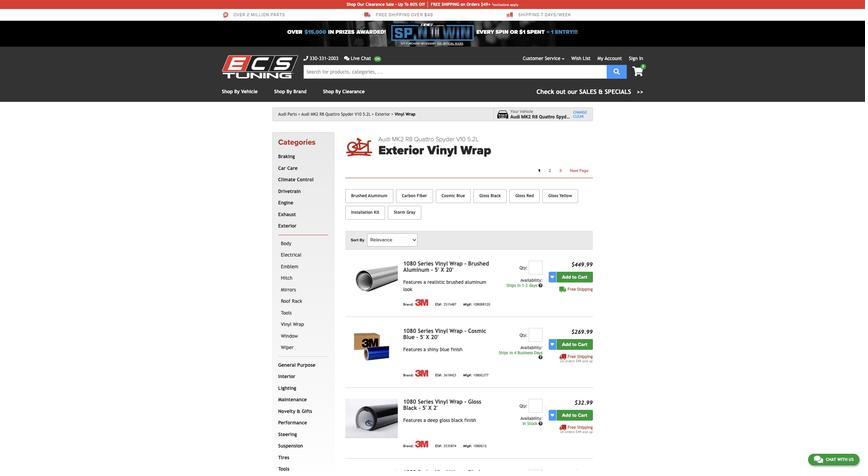 Task type: describe. For each thing, give the bounding box(es) containing it.
0 vertical spatial in
[[328, 29, 334, 36]]

es#: for 2′
[[435, 444, 442, 448]]

blue inside "link"
[[457, 193, 465, 198]]

steering
[[278, 432, 297, 437]]

lighting
[[278, 385, 296, 391]]

braking
[[278, 154, 295, 159]]

es#2515487 - 1080br120 - 1080 series vinyl wrap - brushed aluminum - 5' x 20' - features a realistic brushed aluminum look - 3m - audi bmw volkswagen mercedes benz mini porsche image
[[345, 261, 398, 300]]

mfg#: for 1080 series vinyl wrap - brushed aluminum - 5' x 20'
[[463, 303, 472, 307]]

es#: for 20'
[[435, 303, 442, 307]]

add to cart button for $449.99
[[557, 272, 593, 282]]

black
[[452, 418, 463, 423]]

entry!!!
[[555, 29, 578, 36]]

Search text field
[[303, 65, 607, 79]]

vinyl inside 1080 series vinyl wrap - gloss black - 5′ x 2′
[[435, 399, 448, 405]]

comments image for live
[[344, 56, 350, 61]]

mirrors link
[[280, 284, 327, 296]]

clearance for our
[[366, 2, 385, 7]]

a for blue
[[424, 347, 426, 352]]

shipping
[[389, 13, 410, 18]]

1 inside paginated product list navigation navigation
[[538, 168, 541, 173]]

*exclusions
[[492, 3, 509, 6]]

shipping left 7
[[518, 13, 540, 18]]

add to wish list image for $269.99
[[551, 343, 554, 346]]

tools
[[281, 310, 292, 316]]

0 horizontal spatial chat
[[361, 56, 371, 61]]

shop by clearance link
[[323, 89, 365, 94]]

exterior for the right "exterior" link
[[375, 112, 390, 117]]

- left 20′
[[416, 334, 418, 341]]

shipping 7 days/week
[[518, 13, 571, 18]]

in for 1080 series vinyl wrap - brushed aluminum - 5' x 20'
[[517, 283, 521, 288]]

0 vertical spatial $49
[[425, 13, 433, 18]]

ecs tuning 'spin to win' contest logo image
[[392, 23, 474, 41]]

page
[[580, 168, 589, 173]]

1 vertical spatial exterior link
[[277, 220, 327, 232]]

service
[[545, 56, 561, 61]]

$49 for 1080 series vinyl wrap - gloss black - 5′ x 2′
[[576, 430, 581, 434]]

over 2 million parts link
[[222, 12, 285, 18]]

r8 for audi mk2 r8 quattro spyder v10 5.2l
[[320, 112, 324, 117]]

1080 series vinyl wrap - cosmic blue - 5′ x 20′
[[403, 328, 486, 341]]

1080 for black
[[403, 399, 416, 405]]

spyder inside your vehicle audi mk2 r8 quattro spyder v10 5.2l
[[556, 114, 571, 120]]

brand: for 1080 series vinyl wrap - cosmic blue - 5′ x 20′
[[403, 374, 414, 377]]

roof rack
[[281, 299, 302, 304]]

1 horizontal spatial chat
[[826, 457, 836, 462]]

add to wish list image for $449.99
[[551, 275, 554, 279]]

exterior for the bottommost "exterior" link
[[278, 223, 297, 229]]

cosmic blue link
[[436, 189, 471, 203]]

es#3618423 - 1080g377 - 1080 series vinyl wrap - cosmic blue - 5 x 20 - features a shiny blue finish - 3m - audi bmw volkswagen mercedes benz mini porsche image
[[345, 328, 398, 367]]

wrap inside exterior subcategories element
[[293, 322, 304, 327]]

gloss black link
[[474, 189, 507, 203]]

suspension link
[[277, 441, 327, 452]]

maintenance
[[278, 397, 307, 403]]

mk2 for audi mk2 r8 quattro spyder v10 5.2l exterior vinyl wrap
[[392, 135, 404, 143]]

drivetrain
[[278, 189, 301, 194]]

window link
[[280, 331, 327, 342]]

1 horizontal spatial black
[[491, 193, 501, 198]]

1 horizontal spatial 2
[[526, 283, 528, 288]]

climate control link
[[277, 174, 327, 186]]

v10 inside your vehicle audi mk2 r8 quattro spyder v10 5.2l
[[572, 114, 581, 120]]

vinyl inside 1080 series vinyl wrap - brushed aluminum - 5' x 20'
[[435, 260, 448, 267]]

80%
[[410, 2, 418, 7]]

features a realistic brushed aluminum look
[[403, 279, 486, 292]]

.
[[463, 42, 464, 45]]

qty: for gloss
[[520, 404, 528, 409]]

audi mk2 r8 quattro spyder v10 5.2l exterior vinyl wrap
[[379, 135, 491, 158]]

roof rack link
[[280, 296, 327, 307]]

stock
[[527, 421, 537, 426]]

- left the 5'
[[431, 267, 433, 273]]

quattro for audi mk2 r8 quattro spyder v10 5.2l exterior vinyl wrap
[[414, 135, 434, 143]]

wrap inside 1080 series vinyl wrap - cosmic blue - 5′ x 20′
[[450, 328, 463, 334]]

add for $449.99
[[562, 274, 571, 280]]

novelty & gifts
[[278, 409, 312, 414]]

on for gloss
[[560, 430, 564, 434]]

clear
[[573, 114, 584, 118]]

phone image
[[303, 56, 308, 61]]

1080g377
[[474, 374, 489, 377]]

performance link
[[277, 417, 327, 429]]

0 vertical spatial finish
[[451, 347, 463, 352]]

features a shiny blue finish
[[403, 347, 463, 352]]

3m - corporate logo image for blue
[[415, 370, 428, 377]]

3m - corporate logo image for black
[[415, 441, 428, 448]]

change
[[573, 110, 587, 114]]

qty: for cosmic
[[520, 333, 528, 338]]

1080 series vinyl wrap - gloss black - 5′ x 2′
[[403, 399, 481, 411]]

free down $32.99 at the right bottom
[[568, 425, 576, 430]]

apply
[[510, 3, 519, 6]]

cart for $269.99
[[578, 342, 587, 347]]

shop by vehicle
[[222, 89, 258, 94]]

roof
[[281, 299, 291, 304]]

- right 20'
[[465, 260, 467, 267]]

purchase
[[406, 42, 420, 45]]

black inside 1080 series vinyl wrap - gloss black - 5′ x 2′
[[403, 405, 417, 411]]

change link
[[573, 110, 587, 114]]

1 horizontal spatial finish
[[464, 418, 476, 423]]

gray
[[407, 210, 416, 215]]

with
[[838, 457, 848, 462]]

over for over 2 million parts
[[234, 13, 246, 18]]

next page link
[[566, 166, 593, 175]]

shipping down $449.99
[[577, 287, 593, 292]]

sale
[[386, 2, 394, 7]]

0 vertical spatial on
[[461, 2, 466, 7]]

r8 inside your vehicle audi mk2 r8 quattro spyder v10 5.2l
[[532, 114, 538, 120]]

brushed
[[447, 279, 464, 285]]

3618423
[[444, 374, 456, 377]]

sales & specials link
[[537, 87, 643, 96]]

sort by
[[351, 238, 365, 242]]

control
[[297, 177, 314, 182]]

live chat
[[351, 56, 371, 61]]

and for $32.99
[[582, 430, 588, 434]]

mfg#: for 1080 series vinyl wrap - gloss black - 5′ x 2′
[[463, 444, 472, 448]]

1 vertical spatial in
[[523, 421, 526, 426]]

realistic
[[428, 279, 445, 285]]

by for brand
[[287, 89, 292, 94]]

es#: for 20′
[[435, 374, 442, 377]]

gloss yellow
[[549, 193, 572, 198]]

audi for audi parts
[[278, 112, 286, 117]]

days/week
[[545, 13, 571, 18]]

engine link
[[277, 197, 327, 209]]

question circle image for $32.99
[[539, 422, 543, 426]]

quattro inside your vehicle audi mk2 r8 quattro spyder v10 5.2l
[[539, 114, 555, 120]]

free ship ping on orders $49+ *exclusions apply
[[431, 2, 519, 7]]

vinyl wrap inside exterior subcategories element
[[281, 322, 304, 327]]

live
[[351, 56, 360, 61]]

search image
[[614, 68, 620, 74]]

0
[[642, 65, 644, 68]]

brand: for 1080 series vinyl wrap - brushed aluminum - 5' x 20'
[[403, 303, 414, 307]]

free down $449.99
[[568, 287, 576, 292]]

x for 2′
[[428, 405, 432, 411]]

days
[[534, 351, 543, 355]]

0 vertical spatial aluminum
[[368, 193, 388, 198]]

1080 series vinyl wrap - brushed aluminum - 5' x 20'
[[403, 260, 489, 273]]

shop our clearance sale - up to 80% off link
[[347, 1, 428, 8]]

3 link
[[555, 166, 566, 175]]

to for $269.99
[[572, 342, 577, 347]]

vinyl inside exterior subcategories element
[[281, 322, 292, 327]]

deep
[[428, 418, 438, 423]]

shipping down $269.99
[[577, 354, 593, 359]]

1080 series vinyl wrap - brushed aluminum - 5' x 20' link
[[403, 260, 489, 273]]

question circle image for $449.99
[[539, 284, 543, 288]]

qty: for brushed
[[520, 266, 528, 270]]

series for blue
[[418, 328, 434, 334]]

spyder for audi mk2 r8 quattro spyder v10 5.2l
[[341, 112, 354, 117]]

shipping 7 days/week link
[[507, 12, 571, 18]]

series for aluminum
[[418, 260, 434, 267]]

1 horizontal spatial exterior link
[[375, 112, 394, 117]]

audi for audi mk2 r8 quattro spyder v10 5.2l exterior vinyl wrap
[[379, 135, 390, 143]]

vehicle inside your vehicle audi mk2 r8 quattro spyder v10 5.2l
[[520, 109, 533, 114]]

add for $32.99
[[562, 412, 571, 418]]

gloss black
[[480, 193, 501, 198]]

add to cart for $32.99
[[562, 412, 587, 418]]

2 inside paginated product list navigation navigation
[[549, 168, 551, 173]]

1080g12
[[474, 444, 487, 448]]

brand: for 1080 series vinyl wrap - gloss black - 5′ x 2′
[[403, 444, 414, 448]]

add for $269.99
[[562, 342, 571, 347]]

wrap inside 1080 series vinyl wrap - brushed aluminum - 5' x 20'
[[450, 260, 463, 267]]

x for 20′
[[426, 334, 429, 341]]

wrap inside audi mk2 r8 quattro spyder v10 5.2l exterior vinyl wrap
[[461, 143, 491, 158]]

20′
[[431, 334, 439, 341]]

v10 for audi mk2 r8 quattro spyder v10 5.2l exterior vinyl wrap
[[456, 135, 466, 143]]

exhaust link
[[277, 209, 327, 220]]

to
[[405, 2, 409, 7]]

7
[[541, 13, 544, 18]]

sales & specials
[[580, 88, 631, 95]]

brushed inside brushed aluminum link
[[351, 193, 367, 198]]

ships for 1080 series vinyl wrap - cosmic blue - 5′ x 20′
[[499, 351, 508, 355]]

shop for shop by clearance
[[323, 89, 334, 94]]

cart for $32.99
[[578, 412, 587, 418]]

1 horizontal spatial vinyl wrap
[[395, 112, 416, 117]]

3m - corporate logo image for aluminum
[[415, 299, 428, 306]]

- down mfg#: 1080g377
[[465, 399, 467, 405]]

- inside shop our clearance sale - up to 80% off link
[[395, 2, 397, 7]]

by for vehicle
[[234, 89, 240, 94]]

yellow
[[560, 193, 572, 198]]

3
[[560, 168, 562, 173]]

free shipping over $49
[[376, 13, 433, 18]]

ships in 4 business days
[[499, 351, 543, 355]]

$15,000
[[305, 29, 326, 36]]

5′ for black
[[422, 405, 427, 411]]

aluminum inside 1080 series vinyl wrap - brushed aluminum - 5' x 20'
[[403, 267, 429, 273]]

no purchase necessary. see official rules .
[[401, 42, 464, 45]]

brand
[[294, 89, 307, 94]]

gloss for gloss red
[[516, 193, 525, 198]]



Task type: locate. For each thing, give the bounding box(es) containing it.
1 a from the top
[[424, 279, 426, 285]]

mfg#: left 1080g377
[[463, 374, 472, 377]]

2
[[247, 13, 250, 18], [549, 168, 551, 173], [526, 283, 528, 288]]

es#2515494 - 1080cf12 - 1080 series vinyl wrap - black carbon fiber - 5 x 1 - features a slight gloss finish over the carbon fiber - 3m - audi bmw volkswagen mercedes benz mini porsche image
[[345, 470, 398, 471]]

&
[[599, 88, 603, 95], [297, 409, 300, 414]]

1 add to wish list image from the top
[[551, 275, 554, 279]]

blue
[[440, 347, 449, 352]]

1 vertical spatial mfg#:
[[463, 374, 472, 377]]

r8 for audi mk2 r8 quattro spyder v10 5.2l exterior vinyl wrap
[[406, 135, 413, 143]]

wrap
[[406, 112, 416, 117], [461, 143, 491, 158], [450, 260, 463, 267], [293, 322, 304, 327], [450, 328, 463, 334], [450, 399, 463, 405]]

cart
[[578, 274, 587, 280], [578, 342, 587, 347], [578, 412, 587, 418]]

spyder
[[341, 112, 354, 117], [556, 114, 571, 120], [436, 135, 455, 143]]

audi mk2 r8 quattro spyder v10 5.2l
[[302, 112, 371, 117]]

free shipping on orders $49 and up down $32.99 at the right bottom
[[560, 425, 593, 434]]

1 vertical spatial brushed
[[468, 260, 489, 267]]

1 vertical spatial vinyl wrap
[[281, 322, 304, 327]]

free down $269.99
[[568, 354, 576, 359]]

suspension
[[278, 443, 303, 449]]

your vehicle audi mk2 r8 quattro spyder v10 5.2l
[[510, 109, 591, 120]]

mfg#: left '1080br120'
[[463, 303, 472, 307]]

2 brand: from the top
[[403, 374, 414, 377]]

1 vertical spatial series
[[418, 328, 434, 334]]

0 horizontal spatial vehicle
[[241, 89, 258, 94]]

add to wish list image
[[551, 275, 554, 279], [551, 343, 554, 346]]

paginated product list navigation navigation
[[379, 166, 593, 175]]

steering link
[[277, 429, 327, 441]]

1 vertical spatial cart
[[578, 342, 587, 347]]

gloss for gloss black
[[480, 193, 490, 198]]

in
[[328, 29, 334, 36], [517, 283, 521, 288], [510, 351, 513, 355]]

331-
[[319, 56, 328, 61]]

0 horizontal spatial comments image
[[344, 56, 350, 61]]

question circle image
[[539, 284, 543, 288], [539, 422, 543, 426]]

2 vertical spatial es#:
[[435, 444, 442, 448]]

in for 1080 series vinyl wrap - cosmic blue - 5′ x 20′
[[510, 351, 513, 355]]

availability: up business
[[521, 345, 543, 350]]

categories
[[278, 138, 316, 147]]

vinyl inside audi mk2 r8 quattro spyder v10 5.2l exterior vinyl wrap
[[427, 143, 457, 158]]

add to cart down $32.99 at the right bottom
[[562, 412, 587, 418]]

ship
[[442, 2, 450, 7]]

0 horizontal spatial 1
[[538, 168, 541, 173]]

1080 inside 1080 series vinyl wrap - cosmic blue - 5′ x 20′
[[403, 328, 416, 334]]

3 es#: from the top
[[435, 444, 442, 448]]

1 free shipping on orders $49 and up from the top
[[560, 354, 593, 363]]

1 add from the top
[[562, 274, 571, 280]]

0 horizontal spatial 5.2l
[[363, 112, 371, 117]]

1 horizontal spatial over
[[287, 29, 302, 36]]

2 add to cart from the top
[[562, 342, 587, 347]]

gloss inside 1080 series vinyl wrap - gloss black - 5′ x 2′
[[468, 399, 481, 405]]

gloss down mfg#: 1080g377
[[468, 399, 481, 405]]

3 add to cart from the top
[[562, 412, 587, 418]]

0 horizontal spatial in
[[523, 421, 526, 426]]

0 vertical spatial vinyl wrap
[[395, 112, 416, 117]]

1 horizontal spatial aluminum
[[403, 267, 429, 273]]

cart for $449.99
[[578, 274, 587, 280]]

0 vertical spatial 3m - corporate logo image
[[415, 299, 428, 306]]

series up features a shiny blue finish
[[418, 328, 434, 334]]

1080 left 20′
[[403, 328, 416, 334]]

audi inside audi mk2 r8 quattro spyder v10 5.2l exterior vinyl wrap
[[379, 135, 390, 143]]

1 brand: from the top
[[403, 303, 414, 307]]

1080 for blue
[[403, 328, 416, 334]]

2 vertical spatial to
[[572, 412, 577, 418]]

3 a from the top
[[424, 418, 426, 423]]

3 availability: from the top
[[521, 416, 543, 421]]

1 vertical spatial question circle image
[[539, 422, 543, 426]]

your
[[510, 109, 519, 114]]

gloss down paginated product list navigation navigation
[[480, 193, 490, 198]]

2 features from the top
[[403, 347, 422, 352]]

0 vertical spatial &
[[599, 88, 603, 95]]

mfg#: left 1080g12
[[463, 444, 472, 448]]

mk2 inside audi mk2 r8 quattro spyder v10 5.2l exterior vinyl wrap
[[392, 135, 404, 143]]

0 vertical spatial 5′
[[420, 334, 424, 341]]

chat with us link
[[808, 454, 860, 466]]

by for clearance
[[336, 89, 341, 94]]

to for $32.99
[[572, 412, 577, 418]]

3 brand: from the top
[[403, 444, 414, 448]]

1 cart from the top
[[578, 274, 587, 280]]

x inside 1080 series vinyl wrap - cosmic blue - 5′ x 20′
[[426, 334, 429, 341]]

1 horizontal spatial mk2
[[392, 135, 404, 143]]

add to cart down $269.99
[[562, 342, 587, 347]]

up
[[398, 2, 403, 7]]

0 vertical spatial mfg#:
[[463, 303, 472, 307]]

2 to from the top
[[572, 342, 577, 347]]

1 availability: from the top
[[521, 278, 543, 283]]

0 vertical spatial brushed
[[351, 193, 367, 198]]

qty: up in stock
[[520, 404, 528, 409]]

1 vertical spatial over
[[287, 29, 302, 36]]

1 vertical spatial blue
[[403, 334, 415, 341]]

1 horizontal spatial v10
[[456, 135, 466, 143]]

& right sales
[[599, 88, 603, 95]]

features inside 'features a realistic brushed aluminum look'
[[403, 279, 422, 285]]

1 add to cart button from the top
[[557, 272, 593, 282]]

1 vertical spatial x
[[426, 334, 429, 341]]

a inside 'features a realistic brushed aluminum look'
[[424, 279, 426, 285]]

330-331-2003 link
[[303, 55, 339, 62]]

spyder for audi mk2 r8 quattro spyder v10 5.2l exterior vinyl wrap
[[436, 135, 455, 143]]

2 vertical spatial add
[[562, 412, 571, 418]]

quattro for audi mk2 r8 quattro spyder v10 5.2l
[[325, 112, 340, 117]]

free down shop our clearance sale - up to 80% off at the top of the page
[[376, 13, 387, 18]]

over left $15,000
[[287, 29, 302, 36]]

free shipping on orders $49 and up for $32.99
[[560, 425, 593, 434]]

blue inside 1080 series vinyl wrap - cosmic blue - 5′ x 20′
[[403, 334, 415, 341]]

availability: up stock
[[521, 416, 543, 421]]

0 vertical spatial add to cart button
[[557, 272, 593, 282]]

2 up from the top
[[589, 430, 593, 434]]

comments image inside chat with us link
[[814, 455, 824, 464]]

1 vertical spatial features
[[403, 347, 422, 352]]

comments image for chat
[[814, 455, 824, 464]]

series inside 1080 series vinyl wrap - brushed aluminum - 5' x 20'
[[418, 260, 434, 267]]

orders down $32.99 at the right bottom
[[565, 430, 575, 434]]

es#:
[[435, 303, 442, 307], [435, 374, 442, 377], [435, 444, 442, 448]]

0 horizontal spatial clearance
[[342, 89, 365, 94]]

qty: up business
[[520, 333, 528, 338]]

1 vertical spatial &
[[297, 409, 300, 414]]

body
[[281, 241, 291, 246]]

2 mfg#: from the top
[[463, 374, 472, 377]]

3 features from the top
[[403, 418, 422, 423]]

0 vertical spatial 1
[[551, 29, 554, 36]]

2′
[[433, 405, 438, 411]]

1 horizontal spatial brushed
[[468, 260, 489, 267]]

interior
[[278, 374, 295, 379]]

2 vertical spatial 2
[[526, 283, 528, 288]]

2515487
[[444, 303, 456, 307]]

& left gifts
[[297, 409, 300, 414]]

4
[[514, 351, 517, 355]]

1080 inside 1080 series vinyl wrap - brushed aluminum - 5' x 20'
[[403, 260, 416, 267]]

0 vertical spatial question circle image
[[539, 284, 543, 288]]

3 add to cart button from the top
[[557, 410, 593, 421]]

- left 2′
[[419, 405, 421, 411]]

blue left 20′
[[403, 334, 415, 341]]

comments image left chat with us
[[814, 455, 824, 464]]

0 vertical spatial chat
[[361, 56, 371, 61]]

3 to from the top
[[572, 412, 577, 418]]

add to cart button for $269.99
[[557, 339, 593, 350]]

orders
[[467, 2, 480, 7]]

0 vertical spatial 2
[[247, 13, 250, 18]]

1 vertical spatial 3m - corporate logo image
[[415, 370, 428, 377]]

0 vertical spatial 1080
[[403, 260, 416, 267]]

availability: up days
[[521, 278, 543, 283]]

black left 2′
[[403, 405, 417, 411]]

orders right question circle image
[[565, 359, 575, 363]]

series up deep
[[418, 399, 434, 405]]

1 orders from the top
[[565, 359, 575, 363]]

1 up from the top
[[589, 359, 593, 363]]

cosmic inside "link"
[[442, 193, 455, 198]]

add to cart button down $269.99
[[557, 339, 593, 350]]

2 left days
[[526, 283, 528, 288]]

exterior inside audi mk2 r8 quattro spyder v10 5.2l exterior vinyl wrap
[[379, 143, 424, 158]]

x left 20′
[[426, 334, 429, 341]]

shop for shop our clearance sale - up to 80% off
[[347, 2, 356, 7]]

by down ecs tuning image
[[234, 89, 240, 94]]

2 vertical spatial in
[[510, 351, 513, 355]]

in left 1- on the right bottom
[[517, 283, 521, 288]]

0 vertical spatial comments image
[[344, 56, 350, 61]]

shop by brand
[[274, 89, 307, 94]]

0 vertical spatial exterior link
[[375, 112, 394, 117]]

ships left 1- on the right bottom
[[507, 283, 516, 288]]

by up audi mk2 r8 quattro spyder v10 5.2l link
[[336, 89, 341, 94]]

orders for $269.99
[[565, 359, 575, 363]]

series left the 5'
[[418, 260, 434, 267]]

1 vertical spatial 2
[[549, 168, 551, 173]]

availability: for $449.99
[[521, 278, 543, 283]]

& inside category navigation element
[[297, 409, 300, 414]]

2 vertical spatial brand:
[[403, 444, 414, 448]]

0 vertical spatial ships
[[507, 283, 516, 288]]

gloss left red
[[516, 193, 525, 198]]

$49 right over
[[425, 13, 433, 18]]

shop for shop by vehicle
[[222, 89, 233, 94]]

climate
[[278, 177, 296, 182]]

tools link
[[280, 307, 327, 319]]

0 vertical spatial features
[[403, 279, 422, 285]]

over for over $15,000 in prizes
[[287, 29, 302, 36]]

0 vertical spatial add to wish list image
[[551, 275, 554, 279]]

3m - corporate logo image left es#: 3618423
[[415, 370, 428, 377]]

red
[[527, 193, 534, 198]]

parts
[[271, 13, 285, 18]]

gloss left yellow
[[549, 193, 558, 198]]

2 vertical spatial on
[[560, 430, 564, 434]]

ecs tuning image
[[222, 55, 298, 78]]

0 vertical spatial exterior
[[375, 112, 390, 117]]

1 question circle image from the top
[[539, 284, 543, 288]]

add to cart button for $32.99
[[557, 410, 593, 421]]

installation kit link
[[345, 206, 385, 220]]

vehicle down ecs tuning image
[[241, 89, 258, 94]]

add to wish list image
[[551, 414, 554, 417]]

electrical link
[[280, 250, 327, 261]]

3 series from the top
[[418, 399, 434, 405]]

3 add from the top
[[562, 412, 571, 418]]

0 vertical spatial over
[[234, 13, 246, 18]]

features for black
[[403, 418, 422, 423]]

1 vertical spatial and
[[582, 430, 588, 434]]

0 vertical spatial qty:
[[520, 266, 528, 270]]

2 horizontal spatial mk2
[[521, 114, 531, 120]]

chat right live
[[361, 56, 371, 61]]

1 vertical spatial finish
[[464, 418, 476, 423]]

wrap inside 1080 series vinyl wrap - gloss black - 5′ x 2′
[[450, 399, 463, 405]]

1 vertical spatial up
[[589, 430, 593, 434]]

a for black
[[424, 418, 426, 423]]

1 horizontal spatial &
[[599, 88, 603, 95]]

cosmic inside 1080 series vinyl wrap - cosmic blue - 5′ x 20′
[[468, 328, 486, 334]]

1 horizontal spatial clearance
[[366, 2, 385, 7]]

up down $32.99 at the right bottom
[[589, 430, 593, 434]]

features left shiny
[[403, 347, 422, 352]]

comments image
[[344, 56, 350, 61], [814, 455, 824, 464]]

spent
[[527, 29, 545, 36]]

shopping cart image
[[633, 67, 643, 76]]

x inside 1080 series vinyl wrap - brushed aluminum - 5' x 20'
[[441, 267, 444, 273]]

- down mfg#: 1080br120
[[465, 328, 467, 334]]

$32.99
[[575, 400, 593, 406]]

5′ left 2′
[[422, 405, 427, 411]]

2 and from the top
[[582, 430, 588, 434]]

1 vertical spatial 1
[[538, 168, 541, 173]]

comments image left live
[[344, 56, 350, 61]]

1 horizontal spatial blue
[[457, 193, 465, 198]]

up down $269.99
[[589, 359, 593, 363]]

features a deep gloss black finish
[[403, 418, 476, 423]]

question circle image right stock
[[539, 422, 543, 426]]

x for 20'
[[441, 267, 444, 273]]

1 vertical spatial availability:
[[521, 345, 543, 350]]

2 vertical spatial x
[[428, 405, 432, 411]]

audi mk2 r8 quattro spyder v10 5.2l link
[[302, 112, 374, 117]]

x left 2′
[[428, 405, 432, 411]]

wiper link
[[280, 342, 327, 354]]

cosmic down mfg#: 1080br120
[[468, 328, 486, 334]]

rack
[[292, 299, 302, 304]]

clearance right our
[[366, 2, 385, 7]]

shipping down $32.99 at the right bottom
[[577, 425, 593, 430]]

5′ for blue
[[420, 334, 424, 341]]

2 vertical spatial mfg#:
[[463, 444, 472, 448]]

2 vertical spatial add to cart button
[[557, 410, 593, 421]]

in right sign
[[639, 56, 643, 61]]

2 horizontal spatial 5.2l
[[582, 114, 591, 120]]

to for $449.99
[[572, 274, 577, 280]]

list
[[583, 56, 591, 61]]

& for novelty
[[297, 409, 300, 414]]

-
[[395, 2, 397, 7], [465, 260, 467, 267], [431, 267, 433, 273], [465, 328, 467, 334], [416, 334, 418, 341], [465, 399, 467, 405], [419, 405, 421, 411]]

0 horizontal spatial in
[[328, 29, 334, 36]]

clearance for by
[[342, 89, 365, 94]]

2 vertical spatial 1080
[[403, 399, 416, 405]]

features for blue
[[403, 347, 422, 352]]

mfg#: for 1080 series vinyl wrap - cosmic blue - 5′ x 20′
[[463, 374, 472, 377]]

chat with us
[[826, 457, 854, 462]]

braking link
[[277, 151, 327, 163]]

aluminum
[[368, 193, 388, 198], [403, 267, 429, 273]]

None number field
[[529, 261, 543, 275], [529, 328, 543, 342], [529, 399, 543, 413], [529, 470, 543, 471], [529, 261, 543, 275], [529, 328, 543, 342], [529, 399, 543, 413], [529, 470, 543, 471]]

emblem
[[281, 264, 298, 269]]

1 add to cart from the top
[[562, 274, 587, 280]]

1080 inside 1080 series vinyl wrap - gloss black - 5′ x 2′
[[403, 399, 416, 405]]

1 vertical spatial chat
[[826, 457, 836, 462]]

2 add to wish list image from the top
[[551, 343, 554, 346]]

gloss for gloss yellow
[[549, 193, 558, 198]]

sign in link
[[629, 56, 643, 61]]

free shipping on orders $49 and up for $269.99
[[560, 354, 593, 363]]

2535874
[[444, 444, 456, 448]]

& for sales
[[599, 88, 603, 95]]

2 series from the top
[[418, 328, 434, 334]]

1 vertical spatial add to wish list image
[[551, 343, 554, 346]]

to down $269.99
[[572, 342, 577, 347]]

general purpose
[[278, 362, 315, 368]]

3 mfg#: from the top
[[463, 444, 472, 448]]

$49 for 1080 series vinyl wrap - cosmic blue - 5′ x 20′
[[576, 359, 581, 363]]

2 1080 from the top
[[403, 328, 416, 334]]

1 horizontal spatial r8
[[406, 135, 413, 143]]

maintenance link
[[277, 394, 327, 406]]

es#: 3618423
[[435, 374, 456, 377]]

0 vertical spatial clearance
[[366, 2, 385, 7]]

1 es#: from the top
[[435, 303, 442, 307]]

1 vertical spatial 1080
[[403, 328, 416, 334]]

aluminum left the 5'
[[403, 267, 429, 273]]

and down $269.99
[[582, 359, 588, 363]]

features
[[403, 279, 422, 285], [403, 347, 422, 352], [403, 418, 422, 423]]

general
[[278, 362, 296, 368]]

1 mfg#: from the top
[[463, 303, 472, 307]]

v10 for audi mk2 r8 quattro spyder v10 5.2l
[[355, 112, 362, 117]]

window
[[281, 333, 298, 339]]

es#2535874 - 1080g12 - 1080 series vinyl wrap - gloss black - 5 x 2 - features a deep gloss black finish - 3m - audi bmw volkswagen mercedes benz mini porsche image
[[345, 399, 398, 438]]

1 features from the top
[[403, 279, 422, 285]]

2 3m - corporate logo image from the top
[[415, 370, 428, 377]]

$49 down $269.99
[[576, 359, 581, 363]]

us
[[849, 457, 854, 462]]

black down paginated product list navigation navigation
[[491, 193, 501, 198]]

1080 for aluminum
[[403, 260, 416, 267]]

cart down $449.99
[[578, 274, 587, 280]]

audi inside your vehicle audi mk2 r8 quattro spyder v10 5.2l
[[510, 114, 520, 120]]

availability: for $269.99
[[521, 345, 543, 350]]

0 link
[[627, 64, 646, 77]]

1 vertical spatial add
[[562, 342, 571, 347]]

question circle image right days
[[539, 284, 543, 288]]

shop by clearance
[[323, 89, 365, 94]]

1
[[551, 29, 554, 36], [538, 168, 541, 173]]

1 qty: from the top
[[520, 266, 528, 270]]

2 vertical spatial series
[[418, 399, 434, 405]]

every spin or $1 spent = 1 entry!!!
[[477, 29, 578, 36]]

1 vertical spatial qty:
[[520, 333, 528, 338]]

exterior inside category navigation element
[[278, 223, 297, 229]]

ships left 4
[[499, 351, 508, 355]]

in left 4
[[510, 351, 513, 355]]

2 horizontal spatial v10
[[572, 114, 581, 120]]

2 cart from the top
[[578, 342, 587, 347]]

million
[[251, 13, 269, 18]]

add to cart for $449.99
[[562, 274, 587, 280]]

1 1080 from the top
[[403, 260, 416, 267]]

2 orders from the top
[[565, 430, 575, 434]]

1 horizontal spatial vehicle
[[520, 109, 533, 114]]

3m - corporate logo image
[[415, 299, 428, 306], [415, 370, 428, 377], [415, 441, 428, 448]]

gifts
[[302, 409, 312, 414]]

r8 inside audi mk2 r8 quattro spyder v10 5.2l exterior vinyl wrap
[[406, 135, 413, 143]]

by right sort
[[360, 238, 365, 242]]

- left "up"
[[395, 2, 397, 7]]

5.2l inside your vehicle audi mk2 r8 quattro spyder v10 5.2l
[[582, 114, 591, 120]]

3 3m - corporate logo image from the top
[[415, 441, 428, 448]]

no
[[401, 42, 405, 45]]

0 horizontal spatial 2
[[247, 13, 250, 18]]

mk2 for audi mk2 r8 quattro spyder v10 5.2l
[[311, 112, 318, 117]]

2 add from the top
[[562, 342, 571, 347]]

5.2l for audi mk2 r8 quattro spyder v10 5.2l exterior vinyl wrap
[[467, 135, 479, 143]]

availability: for $32.99
[[521, 416, 543, 421]]

installation kit
[[351, 210, 379, 215]]

1 vertical spatial aluminum
[[403, 267, 429, 273]]

add to cart up the free shipping
[[562, 274, 587, 280]]

comments image inside live chat link
[[344, 56, 350, 61]]

add to cart for $269.99
[[562, 342, 587, 347]]

clearance up audi mk2 r8 quattro spyder v10 5.2l link
[[342, 89, 365, 94]]

ships for 1080 series vinyl wrap - brushed aluminum - 5' x 20'
[[507, 283, 516, 288]]

x inside 1080 series vinyl wrap - gloss black - 5′ x 2′
[[428, 405, 432, 411]]

1 horizontal spatial 1
[[551, 29, 554, 36]]

necessary.
[[421, 42, 437, 45]]

our
[[357, 2, 364, 7]]

es#: left 2535874
[[435, 444, 442, 448]]

wish
[[572, 56, 582, 61]]

add to cart button
[[557, 272, 593, 282], [557, 339, 593, 350], [557, 410, 593, 421]]

0 vertical spatial orders
[[565, 359, 575, 363]]

up for $32.99
[[589, 430, 593, 434]]

0 vertical spatial add to cart
[[562, 274, 587, 280]]

2 es#: from the top
[[435, 374, 442, 377]]

in left prizes on the left
[[328, 29, 334, 36]]

1 to from the top
[[572, 274, 577, 280]]

blue left the gloss black
[[457, 193, 465, 198]]

qty: up 1- on the right bottom
[[520, 266, 528, 270]]

cart down $269.99
[[578, 342, 587, 347]]

2 add to cart button from the top
[[557, 339, 593, 350]]

3m - corporate logo image left 'es#: 2515487'
[[415, 299, 428, 306]]

0 vertical spatial up
[[589, 359, 593, 363]]

5′ inside 1080 series vinyl wrap - cosmic blue - 5′ x 20′
[[420, 334, 424, 341]]

3 qty: from the top
[[520, 404, 528, 409]]

$49 down $32.99 at the right bottom
[[576, 430, 581, 434]]

on for cosmic
[[560, 359, 564, 363]]

2 free shipping on orders $49 and up from the top
[[560, 425, 593, 434]]

brushed up installation
[[351, 193, 367, 198]]

5′ left 20′
[[420, 334, 424, 341]]

finish
[[451, 347, 463, 352], [464, 418, 476, 423]]

1-
[[522, 283, 526, 288]]

2 question circle image from the top
[[539, 422, 543, 426]]

aluminum up kit
[[368, 193, 388, 198]]

2 qty: from the top
[[520, 333, 528, 338]]

shop for shop by brand
[[274, 89, 285, 94]]

up for $269.99
[[589, 359, 593, 363]]

1080 up the look
[[403, 260, 416, 267]]

my account link
[[598, 56, 622, 61]]

brand:
[[403, 303, 414, 307], [403, 374, 414, 377], [403, 444, 414, 448]]

5.2l for audi mk2 r8 quattro spyder v10 5.2l
[[363, 112, 371, 117]]

0 horizontal spatial mk2
[[311, 112, 318, 117]]

5.2l inside audi mk2 r8 quattro spyder v10 5.2l exterior vinyl wrap
[[467, 135, 479, 143]]

a left deep
[[424, 418, 426, 423]]

finish right black
[[464, 418, 476, 423]]

0 horizontal spatial vinyl wrap
[[281, 322, 304, 327]]

prizes
[[336, 29, 355, 36]]

3 cart from the top
[[578, 412, 587, 418]]

free
[[376, 13, 387, 18], [568, 287, 576, 292], [568, 354, 576, 359], [568, 425, 576, 430]]

v10 inside audi mk2 r8 quattro spyder v10 5.2l exterior vinyl wrap
[[456, 135, 466, 143]]

free shipping on orders $49 and up down $269.99
[[560, 354, 593, 363]]

orders for $32.99
[[565, 430, 575, 434]]

ships
[[507, 283, 516, 288], [499, 351, 508, 355]]

category navigation element
[[272, 132, 334, 471]]

mk2 inside your vehicle audi mk2 r8 quattro spyder v10 5.2l
[[521, 114, 531, 120]]

finish right "blue"
[[451, 347, 463, 352]]

see
[[437, 42, 442, 45]]

a for aluminum
[[424, 279, 426, 285]]

audi for audi mk2 r8 quattro spyder v10 5.2l
[[302, 112, 310, 117]]

0 vertical spatial availability:
[[521, 278, 543, 283]]

next page
[[570, 168, 589, 173]]

to down $32.99 at the right bottom
[[572, 412, 577, 418]]

and for $269.99
[[582, 359, 588, 363]]

chat left with
[[826, 457, 836, 462]]

and down $32.99 at the right bottom
[[582, 430, 588, 434]]

1 series from the top
[[418, 260, 434, 267]]

series for black
[[418, 399, 434, 405]]

in stock
[[523, 421, 539, 426]]

add to cart button up the free shipping
[[557, 272, 593, 282]]

climate control
[[278, 177, 314, 182]]

0 horizontal spatial quattro
[[325, 112, 340, 117]]

kit
[[374, 210, 379, 215]]

over left million
[[234, 13, 246, 18]]

0 vertical spatial and
[[582, 359, 588, 363]]

0 horizontal spatial exterior link
[[277, 220, 327, 232]]

2 vertical spatial 3m - corporate logo image
[[415, 441, 428, 448]]

add to cart
[[562, 274, 587, 280], [562, 342, 587, 347], [562, 412, 587, 418]]

2 a from the top
[[424, 347, 426, 352]]

2 vertical spatial features
[[403, 418, 422, 423]]

2 availability: from the top
[[521, 345, 543, 350]]

1 3m - corporate logo image from the top
[[415, 299, 428, 306]]

3 1080 from the top
[[403, 399, 416, 405]]

spyder inside audi mk2 r8 quattro spyder v10 5.2l exterior vinyl wrap
[[436, 135, 455, 143]]

1 horizontal spatial cosmic
[[468, 328, 486, 334]]

vinyl
[[395, 112, 404, 117], [427, 143, 457, 158], [435, 260, 448, 267], [281, 322, 292, 327], [435, 328, 448, 334], [435, 399, 448, 405]]

brushed inside 1080 series vinyl wrap - brushed aluminum - 5' x 20'
[[468, 260, 489, 267]]

1 link
[[534, 166, 545, 175]]

mk2
[[311, 112, 318, 117], [521, 114, 531, 120], [392, 135, 404, 143]]

gloss yellow link
[[543, 189, 578, 203]]

cart down $32.99 at the right bottom
[[578, 412, 587, 418]]

1 and from the top
[[582, 359, 588, 363]]

1 horizontal spatial quattro
[[414, 135, 434, 143]]

series inside 1080 series vinyl wrap - cosmic blue - 5′ x 20′
[[418, 328, 434, 334]]

exterior subcategories element
[[278, 235, 328, 357]]

car care
[[278, 165, 298, 171]]

series inside 1080 series vinyl wrap - gloss black - 5′ x 2′
[[418, 399, 434, 405]]

add to cart button down $32.99 at the right bottom
[[557, 410, 593, 421]]

2 vertical spatial qty:
[[520, 404, 528, 409]]

1 left the 2 link
[[538, 168, 541, 173]]

by left the brand
[[287, 89, 292, 94]]

0 vertical spatial in
[[639, 56, 643, 61]]

a left shiny
[[424, 347, 426, 352]]

5′ inside 1080 series vinyl wrap - gloss black - 5′ x 2′
[[422, 405, 427, 411]]

question circle image
[[539, 356, 543, 360]]

quattro inside audi mk2 r8 quattro spyder v10 5.2l exterior vinyl wrap
[[414, 135, 434, 143]]

0 horizontal spatial aluminum
[[368, 193, 388, 198]]

vinyl inside 1080 series vinyl wrap - cosmic blue - 5′ x 20′
[[435, 328, 448, 334]]

1 vertical spatial clearance
[[342, 89, 365, 94]]

sort
[[351, 238, 359, 242]]

features for aluminum
[[403, 279, 422, 285]]

cosmic right fiber
[[442, 193, 455, 198]]



Task type: vqa. For each thing, say whether or not it's contained in the screenshot.
middle 'X'
yes



